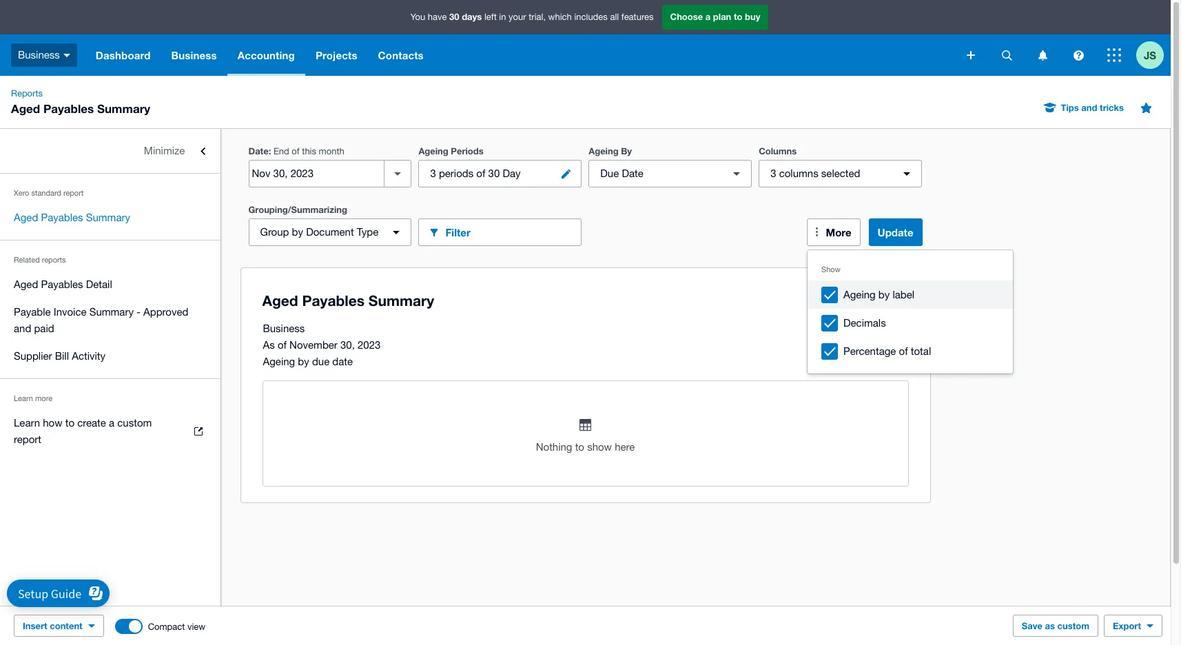Task type: locate. For each thing, give the bounding box(es) containing it.
0 vertical spatial report
[[63, 189, 84, 197]]

related reports
[[14, 256, 66, 264]]

decimals
[[844, 317, 886, 329]]

1 vertical spatial custom
[[1058, 620, 1090, 631]]

0 vertical spatial date
[[248, 145, 269, 156]]

aged payables detail link
[[0, 271, 221, 298]]

1 horizontal spatial custom
[[1058, 620, 1090, 631]]

learn down the learn more
[[14, 417, 40, 429]]

js
[[1144, 49, 1156, 61]]

date right due
[[622, 167, 644, 179]]

and
[[1082, 102, 1097, 113], [14, 323, 31, 334]]

0 horizontal spatial business button
[[0, 34, 85, 76]]

ageing periods
[[419, 145, 484, 156]]

custom
[[117, 417, 152, 429], [1058, 620, 1090, 631]]

summary for payables
[[86, 212, 130, 223]]

report down the learn more
[[14, 433, 41, 445]]

of
[[292, 146, 300, 156], [476, 167, 485, 179], [278, 339, 287, 351], [899, 345, 908, 357]]

to left buy
[[734, 11, 743, 22]]

0 vertical spatial learn
[[14, 394, 33, 402]]

by inside button
[[879, 289, 890, 300]]

1 vertical spatial by
[[879, 289, 890, 300]]

30,
[[340, 339, 355, 351]]

columns
[[759, 145, 797, 156]]

update
[[878, 226, 913, 238]]

2 3 from the left
[[771, 167, 776, 179]]

and right tips
[[1082, 102, 1097, 113]]

related
[[14, 256, 40, 264]]

insert content button
[[14, 615, 104, 637]]

3 for 3 columns selected
[[771, 167, 776, 179]]

nothing to show here
[[536, 441, 635, 453]]

custom inside learn how to create a custom report
[[117, 417, 152, 429]]

aged down reports link at the top of the page
[[11, 101, 40, 116]]

to left show
[[575, 441, 584, 453]]

here
[[615, 441, 635, 453]]

ageing left by
[[589, 145, 619, 156]]

svg image
[[1107, 48, 1121, 62], [1073, 50, 1084, 60], [967, 51, 975, 59]]

summary inside reports aged payables summary
[[97, 101, 150, 116]]

1 vertical spatial and
[[14, 323, 31, 334]]

export button
[[1104, 615, 1163, 637]]

0 vertical spatial aged
[[11, 101, 40, 116]]

compact
[[148, 621, 185, 632]]

ageing
[[419, 145, 448, 156], [589, 145, 619, 156], [844, 289, 876, 300], [263, 356, 295, 367]]

learn inside learn how to create a custom report
[[14, 417, 40, 429]]

0 vertical spatial and
[[1082, 102, 1097, 113]]

aged down related
[[14, 278, 38, 290]]

0 vertical spatial a
[[706, 11, 711, 22]]

1 horizontal spatial to
[[575, 441, 584, 453]]

2 vertical spatial by
[[298, 356, 309, 367]]

reports aged payables summary
[[11, 88, 150, 116]]

0 horizontal spatial custom
[[117, 417, 152, 429]]

0 vertical spatial custom
[[117, 417, 152, 429]]

1 vertical spatial a
[[109, 417, 114, 429]]

payables down reports
[[41, 278, 83, 290]]

0 horizontal spatial to
[[65, 417, 74, 429]]

as
[[1045, 620, 1055, 631]]

custom inside 'button'
[[1058, 620, 1090, 631]]

to right 'how'
[[65, 417, 74, 429]]

of left this
[[292, 146, 300, 156]]

1 horizontal spatial business button
[[161, 34, 227, 76]]

0 horizontal spatial and
[[14, 323, 31, 334]]

report
[[63, 189, 84, 197], [14, 433, 41, 445]]

to
[[734, 11, 743, 22], [65, 417, 74, 429], [575, 441, 584, 453]]

learn more
[[14, 394, 52, 402]]

:
[[269, 145, 271, 156]]

1 horizontal spatial and
[[1082, 102, 1097, 113]]

1 horizontal spatial report
[[63, 189, 84, 197]]

and inside payable invoice summary - approved and paid
[[14, 323, 31, 334]]

xero
[[14, 189, 29, 197]]

1 vertical spatial to
[[65, 417, 74, 429]]

aged
[[11, 101, 40, 116], [14, 212, 38, 223], [14, 278, 38, 290]]

ageing up periods at the left top of page
[[419, 145, 448, 156]]

1 learn from the top
[[14, 394, 33, 402]]

1 horizontal spatial business
[[171, 49, 217, 61]]

ageing up decimals
[[844, 289, 876, 300]]

1 vertical spatial aged
[[14, 212, 38, 223]]

features
[[621, 12, 654, 22]]

grouping/summarizing
[[248, 204, 347, 215]]

of left total
[[899, 345, 908, 357]]

filter
[[445, 226, 471, 238]]

0 horizontal spatial 30
[[449, 11, 459, 22]]

accounting
[[238, 49, 295, 61]]

2 horizontal spatial svg image
[[1038, 50, 1047, 60]]

due date button
[[589, 160, 752, 187]]

1 horizontal spatial 3
[[771, 167, 776, 179]]

ageing inside 'business as of november 30, 2023 ageing by due date'
[[263, 356, 295, 367]]

1 horizontal spatial a
[[706, 11, 711, 22]]

ageing inside ageing by label button
[[844, 289, 876, 300]]

2 vertical spatial to
[[575, 441, 584, 453]]

days
[[462, 11, 482, 22]]

date left the end
[[248, 145, 269, 156]]

3 for 3 periods of 30 day
[[430, 167, 436, 179]]

of inside 'business as of november 30, 2023 ageing by due date'
[[278, 339, 287, 351]]

banner containing js
[[0, 0, 1171, 76]]

choose
[[670, 11, 703, 22]]

1 vertical spatial payables
[[41, 212, 83, 223]]

payables down 'xero standard report'
[[41, 212, 83, 223]]

30
[[449, 11, 459, 22], [488, 167, 500, 179]]

payables down reports link at the top of the page
[[43, 101, 94, 116]]

summary down minimize button
[[86, 212, 130, 223]]

nothing
[[536, 441, 572, 453]]

and inside tips and tricks button
[[1082, 102, 1097, 113]]

export
[[1113, 620, 1141, 631]]

business
[[18, 49, 60, 60], [171, 49, 217, 61], [263, 323, 305, 334]]

2 horizontal spatial business
[[263, 323, 305, 334]]

includes
[[574, 12, 608, 22]]

of inside button
[[899, 345, 908, 357]]

report up "aged payables summary"
[[63, 189, 84, 197]]

0 vertical spatial to
[[734, 11, 743, 22]]

group by document type button
[[248, 218, 412, 246]]

date inside 'popup button'
[[622, 167, 644, 179]]

by for group
[[292, 226, 303, 238]]

0 vertical spatial by
[[292, 226, 303, 238]]

of right as
[[278, 339, 287, 351]]

1 3 from the left
[[430, 167, 436, 179]]

a
[[706, 11, 711, 22], [109, 417, 114, 429]]

of right periods at the left top of page
[[476, 167, 485, 179]]

supplier bill activity link
[[0, 343, 221, 370]]

by inside popup button
[[292, 226, 303, 238]]

0 horizontal spatial a
[[109, 417, 114, 429]]

navigation containing dashboard
[[85, 34, 957, 76]]

list of convenience dates image
[[384, 160, 412, 187]]

date
[[332, 356, 353, 367]]

3 left periods at the left top of page
[[430, 167, 436, 179]]

1 vertical spatial 30
[[488, 167, 500, 179]]

0 vertical spatial summary
[[97, 101, 150, 116]]

0 horizontal spatial report
[[14, 433, 41, 445]]

0 horizontal spatial business
[[18, 49, 60, 60]]

svg image
[[1002, 50, 1012, 60], [1038, 50, 1047, 60], [63, 54, 70, 57]]

list box
[[808, 250, 1013, 374]]

1 vertical spatial learn
[[14, 417, 40, 429]]

total
[[911, 345, 931, 357]]

more
[[826, 226, 851, 238]]

by left label
[[879, 289, 890, 300]]

1 vertical spatial report
[[14, 433, 41, 445]]

2 learn from the top
[[14, 417, 40, 429]]

1 horizontal spatial 30
[[488, 167, 500, 179]]

group
[[808, 250, 1013, 374]]

have
[[428, 12, 447, 22]]

by left due
[[298, 356, 309, 367]]

remove from favorites image
[[1132, 94, 1160, 121]]

3 periods of 30 day button
[[419, 160, 582, 187]]

payables
[[43, 101, 94, 116], [41, 212, 83, 223], [41, 278, 83, 290]]

custom right create
[[117, 417, 152, 429]]

summary left -
[[89, 306, 134, 318]]

3 inside button
[[430, 167, 436, 179]]

end
[[274, 146, 289, 156]]

1 vertical spatial date
[[622, 167, 644, 179]]

3 down "columns"
[[771, 167, 776, 179]]

compact view
[[148, 621, 206, 632]]

1 vertical spatial summary
[[86, 212, 130, 223]]

ageing for ageing by
[[589, 145, 619, 156]]

learn how to create a custom report link
[[0, 409, 221, 453]]

business as of november 30, 2023 ageing by due date
[[263, 323, 381, 367]]

tips
[[1061, 102, 1079, 113]]

ageing for ageing periods
[[419, 145, 448, 156]]

2 vertical spatial aged
[[14, 278, 38, 290]]

2 vertical spatial summary
[[89, 306, 134, 318]]

periods
[[451, 145, 484, 156]]

0 horizontal spatial svg image
[[967, 51, 975, 59]]

3
[[430, 167, 436, 179], [771, 167, 776, 179]]

payable invoice summary - approved and paid
[[14, 306, 188, 334]]

group
[[260, 226, 289, 238]]

you
[[410, 12, 425, 22]]

and down "payable"
[[14, 323, 31, 334]]

summary inside payable invoice summary - approved and paid
[[89, 306, 134, 318]]

1 horizontal spatial date
[[622, 167, 644, 179]]

0 horizontal spatial 3
[[430, 167, 436, 179]]

more
[[35, 394, 52, 402]]

learn left more
[[14, 394, 33, 402]]

activity
[[72, 350, 105, 362]]

custom right as
[[1058, 620, 1090, 631]]

a right create
[[109, 417, 114, 429]]

by
[[292, 226, 303, 238], [879, 289, 890, 300], [298, 356, 309, 367]]

ageing down as
[[263, 356, 295, 367]]

banner
[[0, 0, 1171, 76]]

supplier
[[14, 350, 52, 362]]

payables inside reports aged payables summary
[[43, 101, 94, 116]]

report inside learn how to create a custom report
[[14, 433, 41, 445]]

2 horizontal spatial to
[[734, 11, 743, 22]]

a left plan in the right of the page
[[706, 11, 711, 22]]

30 left day
[[488, 167, 500, 179]]

0 vertical spatial payables
[[43, 101, 94, 116]]

navigation
[[85, 34, 957, 76]]

2 business button from the left
[[161, 34, 227, 76]]

ageing by label button
[[808, 280, 1013, 309]]

group containing ageing by label
[[808, 250, 1013, 374]]

2 vertical spatial payables
[[41, 278, 83, 290]]

3 periods of 30 day
[[430, 167, 521, 179]]

30 right the 'have' on the left of the page
[[449, 11, 459, 22]]

by down grouping/summarizing
[[292, 226, 303, 238]]

decimals button
[[808, 309, 1013, 337]]

2 horizontal spatial svg image
[[1107, 48, 1121, 62]]

show
[[587, 441, 612, 453]]

more button
[[807, 218, 860, 246]]

selected
[[821, 167, 860, 179]]

aged for aged payables summary
[[14, 212, 38, 223]]

aged down xero
[[14, 212, 38, 223]]

summary up minimize button
[[97, 101, 150, 116]]

0 vertical spatial 30
[[449, 11, 459, 22]]

columns
[[779, 167, 818, 179]]



Task type: vqa. For each thing, say whether or not it's contained in the screenshot.
columns
yes



Task type: describe. For each thing, give the bounding box(es) containing it.
left
[[484, 12, 497, 22]]

learn for learn more
[[14, 394, 33, 402]]

payable
[[14, 306, 51, 318]]

of inside date : end of this month
[[292, 146, 300, 156]]

percentage of total button
[[808, 337, 1013, 365]]

choose a plan to buy
[[670, 11, 760, 22]]

show
[[821, 265, 841, 274]]

insert
[[23, 620, 47, 631]]

this
[[302, 146, 316, 156]]

create
[[77, 417, 106, 429]]

aged payables detail
[[14, 278, 112, 290]]

month
[[319, 146, 344, 156]]

plan
[[713, 11, 731, 22]]

percentage
[[844, 345, 896, 357]]

aged payables summary link
[[0, 204, 221, 232]]

save as custom
[[1022, 620, 1090, 631]]

your
[[509, 12, 526, 22]]

percentage of total
[[844, 345, 931, 357]]

dashboard
[[96, 49, 151, 61]]

reports link
[[6, 87, 48, 101]]

aged for aged payables detail
[[14, 278, 38, 290]]

learn for learn how to create a custom report
[[14, 417, 40, 429]]

accounting button
[[227, 34, 305, 76]]

Report title field
[[259, 285, 902, 317]]

due
[[312, 356, 330, 367]]

1 business button from the left
[[0, 34, 85, 76]]

projects button
[[305, 34, 368, 76]]

reports
[[42, 256, 66, 264]]

js button
[[1136, 34, 1171, 76]]

save as custom button
[[1013, 615, 1099, 637]]

save
[[1022, 620, 1043, 631]]

label
[[893, 289, 915, 300]]

day
[[503, 167, 521, 179]]

ageing by label
[[844, 289, 915, 300]]

invoice
[[54, 306, 87, 318]]

minimize button
[[0, 137, 221, 165]]

contacts button
[[368, 34, 434, 76]]

30 inside button
[[488, 167, 500, 179]]

Select end date field
[[249, 161, 384, 187]]

november
[[290, 339, 338, 351]]

payable invoice summary - approved and paid link
[[0, 298, 221, 343]]

date : end of this month
[[248, 145, 344, 156]]

group by document type
[[260, 226, 379, 238]]

1 horizontal spatial svg image
[[1073, 50, 1084, 60]]

aged payables summary
[[14, 212, 130, 223]]

update button
[[869, 218, 922, 246]]

buy
[[745, 11, 760, 22]]

by for ageing
[[879, 289, 890, 300]]

detail
[[86, 278, 112, 290]]

learn how to create a custom report
[[14, 417, 152, 445]]

contacts
[[378, 49, 424, 61]]

xero standard report
[[14, 189, 84, 197]]

due date
[[600, 167, 644, 179]]

you have 30 days left in your trial, which includes all features
[[410, 11, 654, 22]]

tricks
[[1100, 102, 1124, 113]]

due
[[600, 167, 619, 179]]

to inside learn how to create a custom report
[[65, 417, 74, 429]]

which
[[548, 12, 572, 22]]

0 horizontal spatial svg image
[[63, 54, 70, 57]]

content
[[50, 620, 82, 631]]

standard
[[31, 189, 61, 197]]

dashboard link
[[85, 34, 161, 76]]

by
[[621, 145, 632, 156]]

payables for detail
[[41, 278, 83, 290]]

periods
[[439, 167, 474, 179]]

insert content
[[23, 620, 82, 631]]

navigation inside banner
[[85, 34, 957, 76]]

payables for summary
[[41, 212, 83, 223]]

business inside 'business as of november 30, 2023 ageing by due date'
[[263, 323, 305, 334]]

minimize
[[144, 145, 185, 156]]

1 horizontal spatial svg image
[[1002, 50, 1012, 60]]

how
[[43, 417, 62, 429]]

by inside 'business as of november 30, 2023 ageing by due date'
[[298, 356, 309, 367]]

0 horizontal spatial date
[[248, 145, 269, 156]]

tips and tricks button
[[1036, 96, 1132, 119]]

summary for invoice
[[89, 306, 134, 318]]

list box containing ageing by label
[[808, 250, 1013, 374]]

type
[[357, 226, 379, 238]]

ageing by
[[589, 145, 632, 156]]

projects
[[316, 49, 357, 61]]

aged inside reports aged payables summary
[[11, 101, 40, 116]]

of inside button
[[476, 167, 485, 179]]

a inside banner
[[706, 11, 711, 22]]

ageing for ageing by label
[[844, 289, 876, 300]]

paid
[[34, 323, 54, 334]]

a inside learn how to create a custom report
[[109, 417, 114, 429]]

tips and tricks
[[1061, 102, 1124, 113]]

supplier bill activity
[[14, 350, 105, 362]]

-
[[137, 306, 141, 318]]

bill
[[55, 350, 69, 362]]



